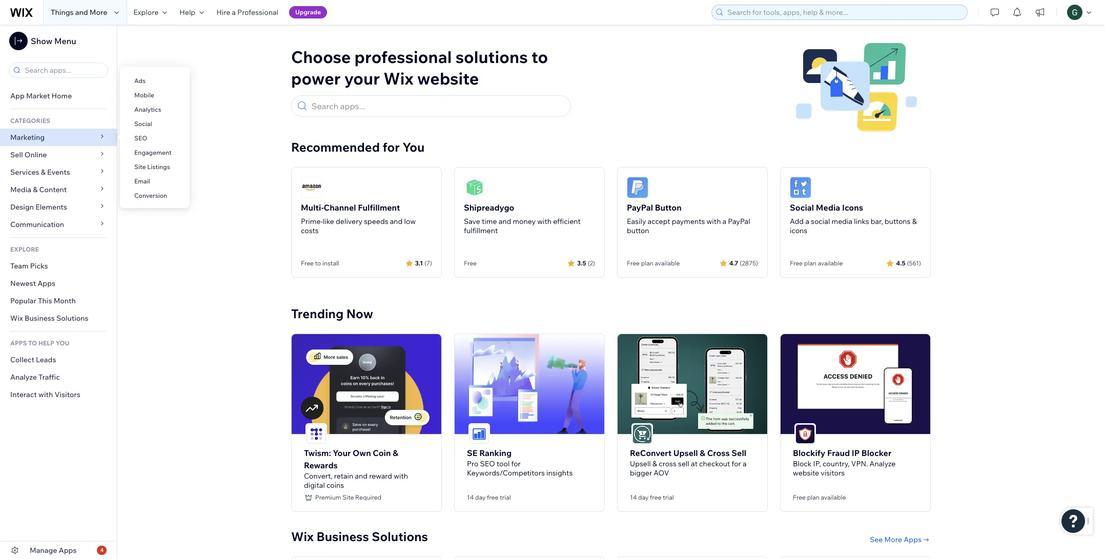 Task type: locate. For each thing, give the bounding box(es) containing it.
1 horizontal spatial social
[[790, 203, 815, 213]]

2 vertical spatial apps
[[59, 546, 77, 555]]

wix business solutions down this
[[10, 314, 89, 323]]

analyze inside the sidebar element
[[10, 373, 37, 382]]

communication
[[10, 220, 66, 229]]

social for social media icons add a social media links bar, buttons & icons
[[790, 203, 815, 213]]

delivery
[[336, 217, 363, 226]]

show menu button
[[9, 32, 76, 50]]

website down blockify
[[793, 469, 820, 478]]

install
[[323, 260, 339, 267]]

1 vertical spatial solutions
[[372, 529, 428, 545]]

links
[[855, 217, 870, 226]]

0 horizontal spatial business
[[25, 314, 55, 323]]

solutions
[[56, 314, 89, 323], [372, 529, 428, 545]]

0 vertical spatial analyze
[[10, 373, 37, 382]]

0 horizontal spatial for
[[383, 140, 400, 155]]

1 vertical spatial search apps... field
[[309, 96, 566, 116]]

0 horizontal spatial day
[[476, 494, 486, 501]]

mobile
[[134, 91, 154, 99]]

website down solutions
[[418, 68, 479, 89]]

with inside shipreadygo save time and money with efficient fulfillment
[[538, 217, 552, 226]]

se ranking icon image
[[470, 425, 489, 444]]

solutions
[[456, 47, 528, 67]]

payments
[[672, 217, 706, 226]]

0 horizontal spatial apps
[[38, 279, 55, 288]]

a right payments
[[723, 217, 727, 226]]

day for reconvert
[[639, 494, 649, 501]]

1 horizontal spatial website
[[793, 469, 820, 478]]

analytics
[[134, 106, 161, 113]]

solutions down required
[[372, 529, 428, 545]]

social link
[[120, 115, 190, 133]]

collect leads
[[10, 355, 56, 365]]

social media icons logo image
[[790, 177, 812, 199]]

14 day free trial for se
[[467, 494, 511, 501]]

1 trial from the left
[[500, 494, 511, 501]]

0 horizontal spatial search apps... field
[[22, 63, 105, 77]]

0 horizontal spatial paypal
[[627, 203, 653, 213]]

0 vertical spatial apps
[[38, 279, 55, 288]]

social up the add
[[790, 203, 815, 213]]

a right the add
[[806, 217, 810, 226]]

with right money
[[538, 217, 552, 226]]

0 vertical spatial search apps... field
[[22, 63, 105, 77]]

sell
[[10, 150, 23, 160], [732, 448, 747, 458]]

to left the install
[[315, 260, 321, 267]]

plan for easily
[[642, 260, 654, 267]]

1 vertical spatial site
[[343, 494, 354, 501]]

1 vertical spatial to
[[315, 260, 321, 267]]

business down premium site required
[[317, 529, 369, 545]]

1 horizontal spatial day
[[639, 494, 649, 501]]

day down the bigger
[[639, 494, 649, 501]]

4.5
[[897, 259, 906, 267]]

0 vertical spatial upsell
[[674, 448, 698, 458]]

1 horizontal spatial business
[[317, 529, 369, 545]]

costs
[[301, 226, 319, 235]]

1 horizontal spatial 14 day free trial
[[630, 494, 674, 501]]

media inside the sidebar element
[[10, 185, 31, 194]]

to inside choose professional solutions to power your wix website
[[532, 47, 548, 67]]

sell right cross at the right bottom
[[732, 448, 747, 458]]

for inside se ranking pro seo tool for keywords/competitors insights
[[512, 459, 521, 469]]

apps right manage
[[59, 546, 77, 555]]

you
[[403, 140, 425, 155]]

and right time
[[499, 217, 512, 226]]

add
[[790, 217, 804, 226]]

plan down icons at the right of page
[[805, 260, 817, 267]]

more right see
[[885, 535, 903, 545]]

2 free from the left
[[650, 494, 662, 501]]

1 vertical spatial wix business solutions
[[291, 529, 428, 545]]

ads
[[134, 77, 146, 85]]

bigger
[[630, 469, 653, 478]]

a
[[232, 8, 236, 17], [723, 217, 727, 226], [806, 217, 810, 226], [743, 459, 747, 469]]

available down accept
[[655, 260, 680, 267]]

site down the coins
[[343, 494, 354, 501]]

ads link
[[120, 72, 190, 90]]

trial down keywords/competitors
[[500, 494, 511, 501]]

search apps... field down choose professional solutions to power your wix website
[[309, 96, 566, 116]]

analyze down blocker
[[870, 459, 896, 469]]

button
[[655, 203, 682, 213]]

popular this month
[[10, 296, 76, 306]]

2 14 from the left
[[630, 494, 637, 501]]

1 horizontal spatial analyze
[[870, 459, 896, 469]]

seo link
[[120, 130, 190, 147]]

help
[[180, 8, 196, 17]]

1 vertical spatial sell
[[732, 448, 747, 458]]

trial for upsell
[[663, 494, 674, 501]]

apps to help you
[[10, 340, 69, 347]]

& left cross at the right bottom
[[700, 448, 706, 458]]

0 horizontal spatial seo
[[134, 134, 147, 142]]

media up design
[[10, 185, 31, 194]]

plan down "button"
[[642, 260, 654, 267]]

2 horizontal spatial for
[[732, 459, 742, 469]]

analyze traffic link
[[0, 369, 117, 386]]

business inside the sidebar element
[[25, 314, 55, 323]]

free down icons at the right of page
[[790, 260, 803, 267]]

14 day free trial down aov
[[630, 494, 674, 501]]

1 horizontal spatial free
[[650, 494, 662, 501]]

digital
[[304, 481, 325, 490]]

0 horizontal spatial social
[[134, 120, 152, 128]]

upsell
[[674, 448, 698, 458], [630, 459, 651, 469]]

sell online link
[[0, 146, 117, 164]]

insights
[[547, 469, 573, 478]]

3.1 (7)
[[415, 259, 432, 267]]

reconvert upsell & cross sell poster image
[[618, 334, 768, 434]]

& inside social media icons add a social media links bar, buttons & icons
[[913, 217, 917, 226]]

& right "coin"
[[393, 448, 399, 458]]

wix
[[384, 68, 414, 89], [10, 314, 23, 323], [291, 529, 314, 545]]

professional
[[238, 8, 278, 17]]

available
[[655, 260, 680, 267], [818, 260, 843, 267], [821, 494, 846, 501]]

solutions down month
[[56, 314, 89, 323]]

0 vertical spatial site
[[134, 163, 146, 171]]

website inside choose professional solutions to power your wix website
[[418, 68, 479, 89]]

with down traffic in the left bottom of the page
[[38, 390, 53, 400]]

paypal up easily
[[627, 203, 653, 213]]

0 vertical spatial solutions
[[56, 314, 89, 323]]

1 vertical spatial wix
[[10, 314, 23, 323]]

free plan available down icons at the right of page
[[790, 260, 843, 267]]

(2875)
[[740, 259, 759, 267]]

twism: your own coin & rewards convert, retain and reward with digital coins
[[304, 448, 408, 490]]

1 vertical spatial upsell
[[630, 459, 651, 469]]

0 horizontal spatial wix business solutions
[[10, 314, 89, 323]]

0 horizontal spatial 14 day free trial
[[467, 494, 511, 501]]

0 vertical spatial business
[[25, 314, 55, 323]]

2 vertical spatial wix
[[291, 529, 314, 545]]

1 vertical spatial apps
[[904, 535, 922, 545]]

for left you at the left of page
[[383, 140, 400, 155]]

4.7
[[730, 259, 739, 267]]

reconvert
[[630, 448, 672, 458]]

explore
[[134, 8, 159, 17]]

conversion link
[[120, 187, 190, 205]]

a inside paypal button easily accept payments with a paypal button
[[723, 217, 727, 226]]

and right things
[[75, 8, 88, 17]]

1 horizontal spatial seo
[[480, 459, 495, 469]]

2 trial from the left
[[663, 494, 674, 501]]

0 vertical spatial media
[[10, 185, 31, 194]]

analyze up interact
[[10, 373, 37, 382]]

icons
[[843, 203, 864, 213]]

2 horizontal spatial wix
[[384, 68, 414, 89]]

things
[[51, 8, 74, 17]]

collect leads link
[[0, 351, 117, 369]]

0 vertical spatial sell
[[10, 150, 23, 160]]

0 horizontal spatial media
[[10, 185, 31, 194]]

sell left online
[[10, 150, 23, 160]]

0 vertical spatial wix
[[384, 68, 414, 89]]

free plan available down "button"
[[627, 260, 680, 267]]

paypal up '4.7 (2875)'
[[728, 217, 751, 226]]

2 horizontal spatial apps
[[904, 535, 922, 545]]

with right payments
[[707, 217, 721, 226]]

multi-channel fulfillment prime-like delivery speeds and low costs
[[301, 203, 416, 235]]

trial for ranking
[[500, 494, 511, 501]]

for
[[383, 140, 400, 155], [512, 459, 521, 469], [732, 459, 742, 469]]

reconvert upsell & cross sell upsell & cross sell at checkout for a bigger aov
[[630, 448, 747, 478]]

14 day free trial
[[467, 494, 511, 501], [630, 494, 674, 501]]

wix inside choose professional solutions to power your wix website
[[384, 68, 414, 89]]

team
[[10, 262, 29, 271]]

0 horizontal spatial sell
[[10, 150, 23, 160]]

trial
[[500, 494, 511, 501], [663, 494, 674, 501]]

0 vertical spatial social
[[134, 120, 152, 128]]

3.1
[[415, 259, 423, 267]]

manage apps
[[30, 546, 77, 555]]

& right buttons
[[913, 217, 917, 226]]

more right things
[[90, 8, 107, 17]]

free left the install
[[301, 260, 314, 267]]

and inside the multi-channel fulfillment prime-like delivery speeds and low costs
[[390, 217, 403, 226]]

paypal button easily accept payments with a paypal button
[[627, 203, 751, 235]]

Search for tools, apps, help & more... field
[[725, 5, 965, 19]]

14 down pro
[[467, 494, 474, 501]]

1 horizontal spatial paypal
[[728, 217, 751, 226]]

1 14 day free trial from the left
[[467, 494, 511, 501]]

14 day free trial for reconvert
[[630, 494, 674, 501]]

for right tool
[[512, 459, 521, 469]]

upsell up the sell
[[674, 448, 698, 458]]

seo down 'ranking'
[[480, 459, 495, 469]]

1 vertical spatial seo
[[480, 459, 495, 469]]

collect
[[10, 355, 34, 365]]

14 down the bigger
[[630, 494, 637, 501]]

with right reward at the bottom of page
[[394, 472, 408, 481]]

help
[[38, 340, 54, 347]]

accept
[[648, 217, 671, 226]]

free down block
[[793, 494, 806, 501]]

1 vertical spatial more
[[885, 535, 903, 545]]

media & content
[[10, 185, 67, 194]]

trial down aov
[[663, 494, 674, 501]]

this
[[38, 296, 52, 306]]

0 horizontal spatial trial
[[500, 494, 511, 501]]

efficient
[[554, 217, 581, 226]]

plan down ip,
[[808, 494, 820, 501]]

& down reconvert
[[653, 459, 658, 469]]

se
[[467, 448, 478, 458]]

day down pro
[[476, 494, 486, 501]]

0 vertical spatial to
[[532, 47, 548, 67]]

free down fulfillment
[[464, 260, 477, 267]]

bar,
[[871, 217, 884, 226]]

1 vertical spatial media
[[816, 203, 841, 213]]

apps for newest apps
[[38, 279, 55, 288]]

1 horizontal spatial media
[[816, 203, 841, 213]]

1 day from the left
[[476, 494, 486, 501]]

recommended for you
[[291, 140, 425, 155]]

14 day free trial down keywords/competitors
[[467, 494, 511, 501]]

apps up this
[[38, 279, 55, 288]]

a right checkout on the bottom of page
[[743, 459, 747, 469]]

0 horizontal spatial wix
[[10, 314, 23, 323]]

1 vertical spatial analyze
[[870, 459, 896, 469]]

free down keywords/competitors
[[487, 494, 499, 501]]

pro
[[467, 459, 479, 469]]

1 horizontal spatial upsell
[[674, 448, 698, 458]]

free down aov
[[650, 494, 662, 501]]

1 horizontal spatial trial
[[663, 494, 674, 501]]

1 vertical spatial website
[[793, 469, 820, 478]]

and left low
[[390, 217, 403, 226]]

premium
[[315, 494, 341, 501]]

Search apps... field
[[22, 63, 105, 77], [309, 96, 566, 116]]

0 horizontal spatial 14
[[467, 494, 474, 501]]

a inside reconvert upsell & cross sell upsell & cross sell at checkout for a bigger aov
[[743, 459, 747, 469]]

0 vertical spatial paypal
[[627, 203, 653, 213]]

wix business solutions down required
[[291, 529, 428, 545]]

1 vertical spatial social
[[790, 203, 815, 213]]

search apps... field up home
[[22, 63, 105, 77]]

0 vertical spatial wix business solutions
[[10, 314, 89, 323]]

media up social
[[816, 203, 841, 213]]

1 horizontal spatial solutions
[[372, 529, 428, 545]]

plan for icons
[[805, 260, 817, 267]]

1 horizontal spatial for
[[512, 459, 521, 469]]

shipreadygo save time and money with efficient fulfillment
[[464, 203, 581, 235]]

0 horizontal spatial analyze
[[10, 373, 37, 382]]

business down popular this month
[[25, 314, 55, 323]]

0 horizontal spatial more
[[90, 8, 107, 17]]

hire a professional
[[217, 8, 278, 17]]

social down analytics in the top of the page
[[134, 120, 152, 128]]

and right retain
[[355, 472, 368, 481]]

se ranking poster image
[[455, 334, 605, 434]]

2 day from the left
[[639, 494, 649, 501]]

1 free from the left
[[487, 494, 499, 501]]

1 horizontal spatial apps
[[59, 546, 77, 555]]

apps right see
[[904, 535, 922, 545]]

upsell down reconvert
[[630, 459, 651, 469]]

0 horizontal spatial solutions
[[56, 314, 89, 323]]

retain
[[334, 472, 354, 481]]

1 horizontal spatial wix business solutions
[[291, 529, 428, 545]]

free down "button"
[[627, 260, 640, 267]]

1 horizontal spatial to
[[532, 47, 548, 67]]

interact
[[10, 390, 37, 400]]

2 14 day free trial from the left
[[630, 494, 674, 501]]

explore
[[10, 246, 39, 253]]

see more apps
[[870, 535, 922, 545]]

seo up the engagement
[[134, 134, 147, 142]]

wix business solutions inside the sidebar element
[[10, 314, 89, 323]]

a inside social media icons add a social media links bar, buttons & icons
[[806, 217, 810, 226]]

interact with visitors link
[[0, 386, 117, 404]]

blockify
[[793, 448, 826, 458]]

0 vertical spatial website
[[418, 68, 479, 89]]

available down visitors on the right
[[821, 494, 846, 501]]

seo
[[134, 134, 147, 142], [480, 459, 495, 469]]

show menu
[[31, 36, 76, 46]]

your
[[345, 68, 380, 89]]

1 horizontal spatial 14
[[630, 494, 637, 501]]

0 horizontal spatial free
[[487, 494, 499, 501]]

0 horizontal spatial website
[[418, 68, 479, 89]]

shipreadygo logo image
[[464, 177, 486, 199]]

trending now
[[291, 306, 373, 322]]

0 horizontal spatial to
[[315, 260, 321, 267]]

1 horizontal spatial sell
[[732, 448, 747, 458]]

to right solutions
[[532, 47, 548, 67]]

and inside shipreadygo save time and money with efficient fulfillment
[[499, 217, 512, 226]]

14 for reconvert
[[630, 494, 637, 501]]

apps
[[38, 279, 55, 288], [904, 535, 922, 545], [59, 546, 77, 555]]

for right checkout on the bottom of page
[[732, 459, 742, 469]]

popular
[[10, 296, 36, 306]]

site up email
[[134, 163, 146, 171]]

free plan available down visitors on the right
[[793, 494, 846, 501]]

social inside social media icons add a social media links bar, buttons & icons
[[790, 203, 815, 213]]

coin
[[373, 448, 391, 458]]

available down social
[[818, 260, 843, 267]]

1 14 from the left
[[467, 494, 474, 501]]

reconvert upsell & cross sell icon image
[[633, 425, 652, 444]]



Task type: describe. For each thing, give the bounding box(es) containing it.
free for reconvert
[[650, 494, 662, 501]]

0 vertical spatial more
[[90, 8, 107, 17]]

seo inside se ranking pro seo tool for keywords/competitors insights
[[480, 459, 495, 469]]

sell inside reconvert upsell & cross sell upsell & cross sell at checkout for a bigger aov
[[732, 448, 747, 458]]

& left the events
[[41, 168, 46, 177]]

4.5 (561)
[[897, 259, 922, 267]]

blockify fraud ip blocker poster image
[[781, 334, 931, 434]]

wix inside the sidebar element
[[10, 314, 23, 323]]

checkout
[[700, 459, 731, 469]]

twism: your own coin & rewards icon image
[[307, 425, 326, 444]]

apps
[[10, 340, 27, 347]]

1 horizontal spatial more
[[885, 535, 903, 545]]

(561)
[[908, 259, 922, 267]]

you
[[56, 340, 69, 347]]

1 horizontal spatial wix
[[291, 529, 314, 545]]

media inside social media icons add a social media links bar, buttons & icons
[[816, 203, 841, 213]]

sidebar element
[[0, 25, 117, 560]]

categories
[[10, 117, 50, 125]]

multi-channel fulfillment logo image
[[301, 177, 323, 199]]

site listings
[[134, 163, 170, 171]]

se ranking pro seo tool for keywords/competitors insights
[[467, 448, 573, 478]]

tool
[[497, 459, 510, 469]]

search apps... field inside the sidebar element
[[22, 63, 105, 77]]

with inside the sidebar element
[[38, 390, 53, 400]]

speeds
[[364, 217, 389, 226]]

newest apps link
[[0, 275, 117, 292]]

services & events link
[[0, 164, 117, 181]]

trending
[[291, 306, 344, 322]]

save
[[464, 217, 481, 226]]

free for se
[[487, 494, 499, 501]]

block
[[793, 459, 812, 469]]

sell
[[679, 459, 690, 469]]

for inside reconvert upsell & cross sell upsell & cross sell at checkout for a bigger aov
[[732, 459, 742, 469]]

recommended
[[291, 140, 380, 155]]

app market home
[[10, 91, 72, 101]]

paypal button logo image
[[627, 177, 649, 199]]

newest apps
[[10, 279, 55, 288]]

fulfillment
[[358, 203, 400, 213]]

3.5
[[578, 259, 587, 267]]

multi-
[[301, 203, 324, 213]]

see more apps button
[[870, 535, 931, 545]]

app market home link
[[0, 87, 117, 105]]

time
[[482, 217, 497, 226]]

14 for se
[[467, 494, 474, 501]]

fraud
[[828, 448, 851, 458]]

aov
[[654, 469, 670, 478]]

free for multi-channel fulfillment
[[301, 260, 314, 267]]

website inside blockify fraud ip blocker block ip, country, vpn. analyze website visitors
[[793, 469, 820, 478]]

0 horizontal spatial upsell
[[630, 459, 651, 469]]

1 vertical spatial paypal
[[728, 217, 751, 226]]

services & events
[[10, 168, 70, 177]]

hire
[[217, 8, 230, 17]]

easily
[[627, 217, 647, 226]]

available for icons
[[818, 260, 843, 267]]

sell inside the sidebar element
[[10, 150, 23, 160]]

0 horizontal spatial site
[[134, 163, 146, 171]]

cross
[[708, 448, 730, 458]]

ip,
[[814, 459, 822, 469]]

and inside twism: your own coin & rewards convert, retain and reward with digital coins
[[355, 472, 368, 481]]

manage
[[30, 546, 57, 555]]

site listings link
[[120, 158, 190, 176]]

traffic
[[39, 373, 60, 382]]

blockify fraud ip blocker icon image
[[796, 425, 816, 444]]

free plan available for icons
[[790, 260, 843, 267]]

twism: your own coin & rewards poster image
[[292, 334, 442, 434]]

social for social
[[134, 120, 152, 128]]

a right hire
[[232, 8, 236, 17]]

content
[[39, 185, 67, 194]]

analyze traffic
[[10, 373, 60, 382]]

available for easily
[[655, 260, 680, 267]]

day for se
[[476, 494, 486, 501]]

upgrade
[[295, 8, 321, 16]]

app
[[10, 91, 25, 101]]

conversion
[[134, 192, 167, 200]]

1 vertical spatial business
[[317, 529, 369, 545]]

engagement link
[[120, 144, 190, 162]]

apps for manage apps
[[59, 546, 77, 555]]

free for paypal button
[[627, 260, 640, 267]]

services
[[10, 168, 39, 177]]

shipreadygo
[[464, 203, 515, 213]]

free plan available for easily
[[627, 260, 680, 267]]

events
[[47, 168, 70, 177]]

with inside paypal button easily accept payments with a paypal button
[[707, 217, 721, 226]]

1 horizontal spatial site
[[343, 494, 354, 501]]

(7)
[[425, 259, 432, 267]]

home
[[52, 91, 72, 101]]

menu
[[54, 36, 76, 46]]

interact with visitors
[[10, 390, 80, 400]]

0 vertical spatial seo
[[134, 134, 147, 142]]

hire a professional link
[[210, 0, 285, 25]]

now
[[347, 306, 373, 322]]

month
[[54, 296, 76, 306]]

free to install
[[301, 260, 339, 267]]

analyze inside blockify fraud ip blocker block ip, country, vpn. analyze website visitors
[[870, 459, 896, 469]]

email
[[134, 177, 150, 185]]

see
[[870, 535, 883, 545]]

country,
[[823, 459, 850, 469]]

low
[[404, 217, 416, 226]]

& inside twism: your own coin & rewards convert, retain and reward with digital coins
[[393, 448, 399, 458]]

with inside twism: your own coin & rewards convert, retain and reward with digital coins
[[394, 472, 408, 481]]

convert,
[[304, 472, 333, 481]]

online
[[25, 150, 47, 160]]

& left content
[[33, 185, 38, 194]]

visitors
[[55, 390, 80, 400]]

communication link
[[0, 216, 117, 233]]

professional
[[355, 47, 452, 67]]

market
[[26, 91, 50, 101]]

1 horizontal spatial search apps... field
[[309, 96, 566, 116]]

upgrade button
[[289, 6, 327, 18]]

like
[[323, 217, 334, 226]]

button
[[627, 226, 650, 235]]

social media icons add a social media links bar, buttons & icons
[[790, 203, 917, 235]]

choose
[[291, 47, 351, 67]]

design
[[10, 203, 34, 212]]

marketing link
[[0, 129, 117, 146]]

solutions inside the sidebar element
[[56, 314, 89, 323]]

sell online
[[10, 150, 47, 160]]

free for social media icons
[[790, 260, 803, 267]]



Task type: vqa. For each thing, say whether or not it's contained in the screenshot.


